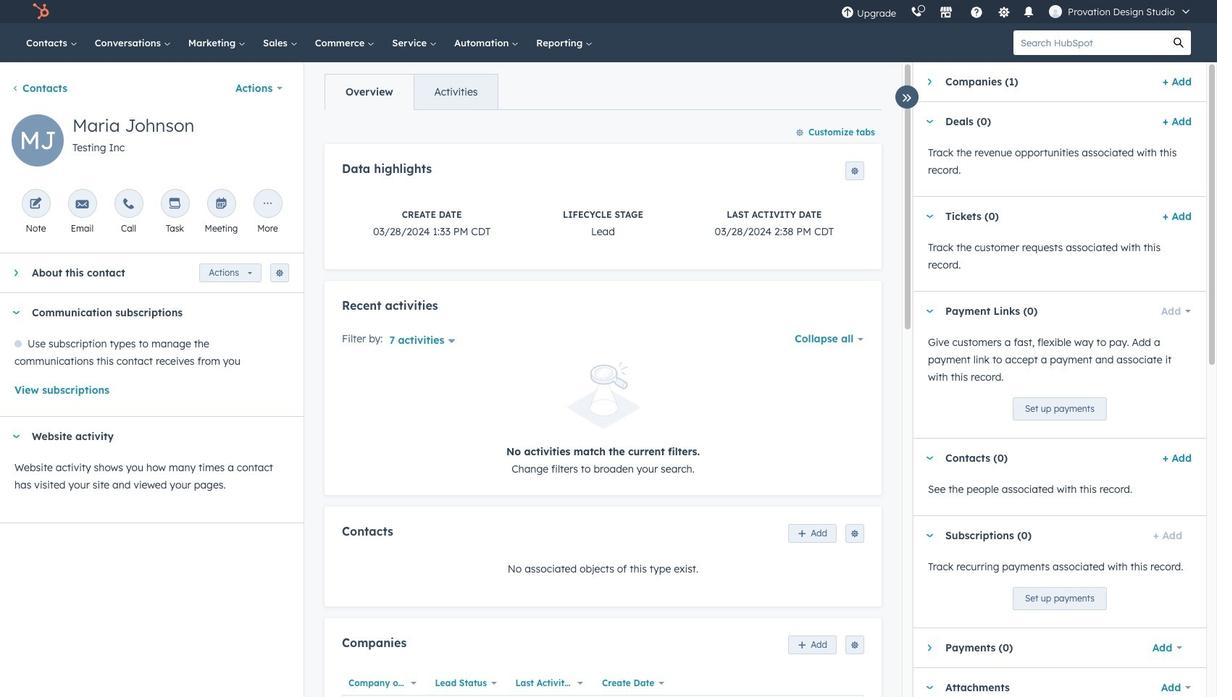 Task type: locate. For each thing, give the bounding box(es) containing it.
task image
[[168, 198, 181, 212]]

menu
[[834, 0, 1200, 23]]

more image
[[261, 198, 274, 212]]

caret image
[[925, 120, 934, 124], [925, 215, 934, 218], [14, 269, 18, 277], [925, 310, 934, 313], [12, 435, 20, 439], [928, 644, 931, 653]]

navigation
[[325, 74, 499, 110]]

caret image
[[928, 78, 931, 86], [12, 311, 20, 315], [925, 457, 934, 460], [925, 534, 934, 538], [925, 686, 934, 690]]

marketplaces image
[[940, 7, 953, 20]]

alert
[[342, 362, 864, 478]]



Task type: vqa. For each thing, say whether or not it's contained in the screenshot.
items
no



Task type: describe. For each thing, give the bounding box(es) containing it.
james peterson image
[[1049, 5, 1062, 18]]

note image
[[29, 198, 42, 212]]

email image
[[76, 198, 89, 212]]

meeting image
[[215, 198, 228, 212]]

manage card settings image
[[275, 270, 284, 278]]

Search HubSpot search field
[[1014, 30, 1166, 55]]

call image
[[122, 198, 135, 212]]



